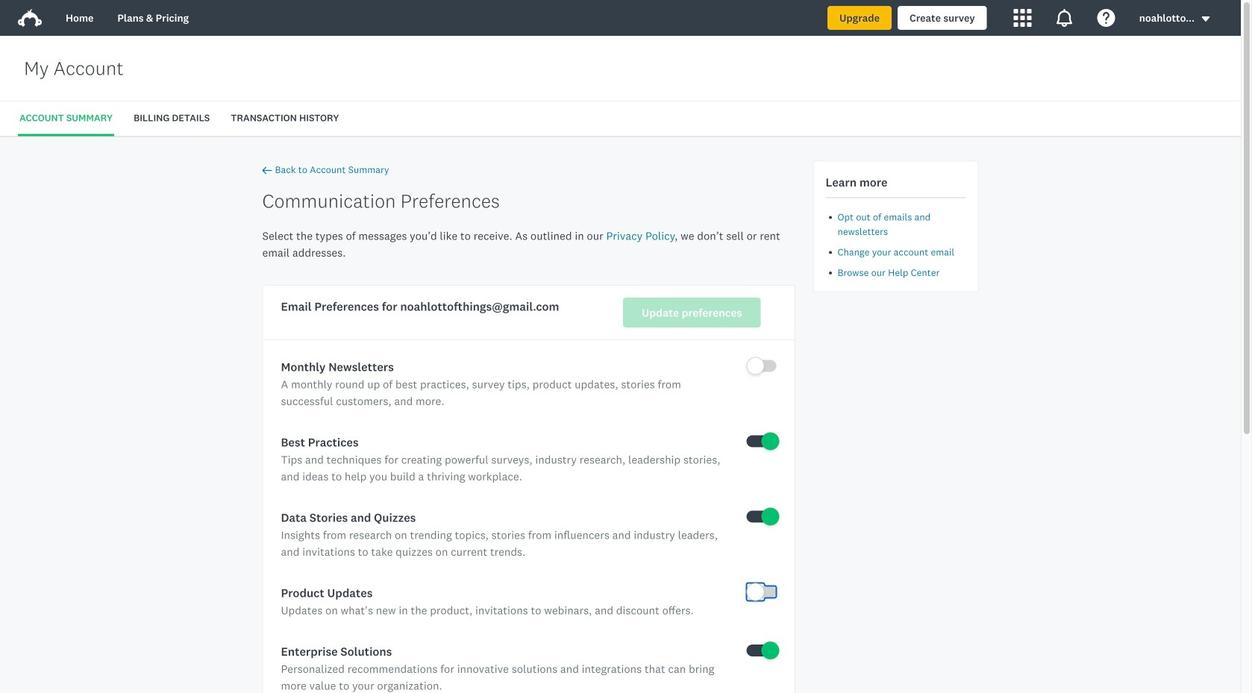 Task type: locate. For each thing, give the bounding box(es) containing it.
dropdown arrow icon image
[[1201, 14, 1211, 24], [1202, 16, 1210, 22]]

brand logo image
[[18, 6, 42, 30], [18, 9, 42, 27]]

2 brand logo image from the top
[[18, 9, 42, 27]]

products icon image
[[1014, 9, 1032, 27], [1014, 9, 1032, 27]]

tab list
[[0, 102, 1241, 136]]

1 brand logo image from the top
[[18, 6, 42, 30]]



Task type: vqa. For each thing, say whether or not it's contained in the screenshot.
Other (please specify) "text field"
no



Task type: describe. For each thing, give the bounding box(es) containing it.
notification center icon image
[[1056, 9, 1074, 27]]

help icon image
[[1098, 9, 1116, 27]]

arrowleft image
[[262, 166, 272, 175]]



